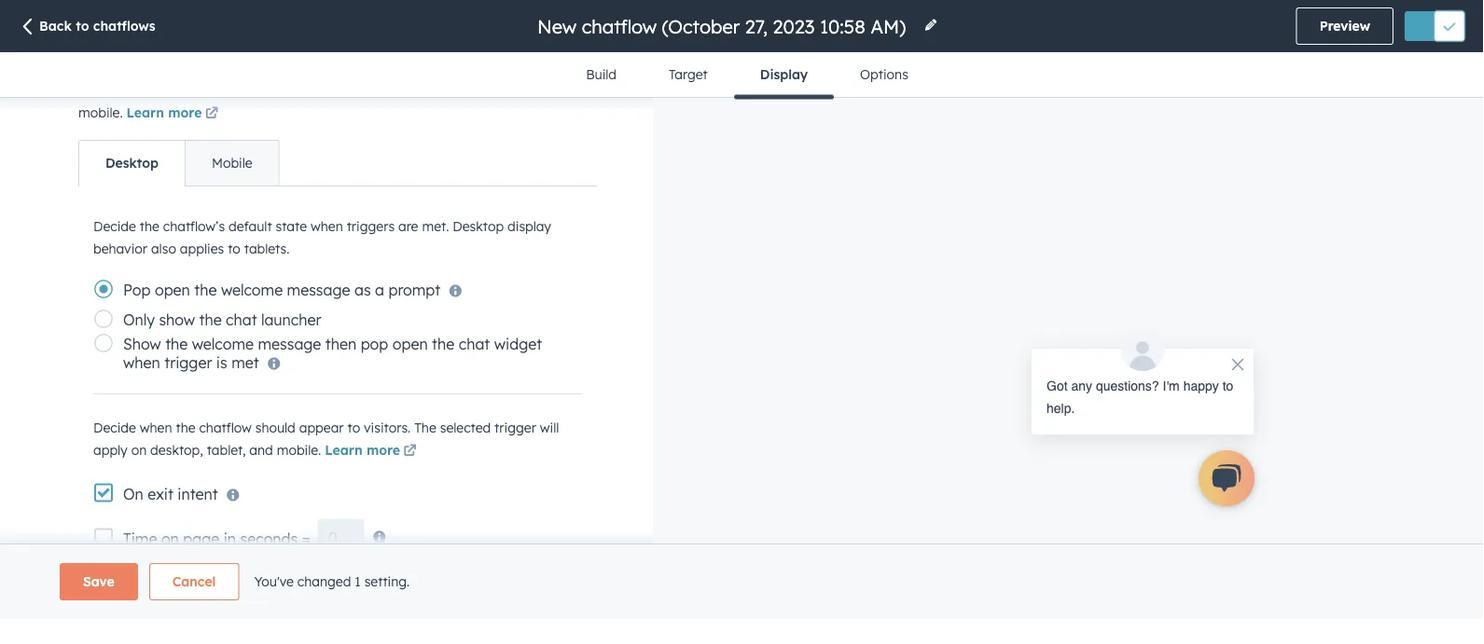 Task type: describe. For each thing, give the bounding box(es) containing it.
behavior
[[93, 241, 147, 257]]

decide the chatflow's default state when triggers are met. desktop display behavior also applies to tablets.
[[93, 219, 552, 257]]

you've
[[254, 574, 294, 590]]

options
[[860, 66, 909, 83]]

display button
[[734, 52, 834, 99]]

show
[[123, 335, 161, 354]]

targeted
[[342, 82, 396, 98]]

should
[[255, 420, 296, 437]]

pop open the welcome message as a prompt
[[123, 281, 441, 300]]

welcome message status
[[1012, 327, 1255, 436]]

chatflow for will
[[198, 82, 251, 98]]

cancel
[[172, 574, 216, 590]]

tablets.
[[244, 241, 290, 257]]

desktop, inside customize how the chatflow will appear to targeted visitors for desktop, tablet and mobile.
[[468, 82, 521, 98]]

back to chatflows
[[39, 18, 156, 34]]

0 vertical spatial chat
[[226, 311, 257, 330]]

customize how the chatflow will appear to targeted visitors for desktop, tablet and mobile.
[[78, 82, 588, 121]]

the down show
[[165, 335, 188, 354]]

1 vertical spatial on
[[161, 530, 179, 549]]

1
[[355, 574, 361, 590]]

only show the chat launcher
[[123, 311, 321, 330]]

build
[[586, 66, 617, 83]]

got any questions? i'm happy to help. button
[[1031, 327, 1255, 436]]

pop
[[361, 335, 388, 354]]

the right show
[[199, 311, 222, 330]]

you've changed 1 setting.
[[254, 574, 410, 590]]

show the welcome message then pop open the chat widget when trigger is met
[[123, 335, 542, 373]]

setting.
[[365, 574, 410, 590]]

triggers
[[347, 219, 395, 235]]

more for will
[[168, 104, 202, 121]]

prompt
[[389, 281, 441, 300]]

met.
[[422, 219, 449, 235]]

applies
[[180, 241, 224, 257]]

display
[[508, 219, 552, 235]]

to inside button
[[76, 18, 89, 34]]

message inside show the welcome message then pop open the chat widget when trigger is met
[[258, 335, 321, 354]]

tablet,
[[207, 443, 246, 459]]

display
[[760, 66, 808, 83]]

appear for will
[[277, 82, 322, 98]]

also
[[151, 241, 176, 257]]

tab list containing desktop
[[78, 140, 280, 187]]

options button
[[834, 52, 935, 97]]

the down "prompt"
[[432, 335, 455, 354]]

welcome inside show the welcome message then pop open the chat widget when trigger is met
[[192, 335, 254, 354]]

on
[[123, 485, 144, 504]]

page
[[183, 530, 220, 549]]

got any questions? i'm happy to help.
[[1047, 379, 1234, 416]]

time
[[123, 530, 157, 549]]

back to chatflows button
[[19, 17, 156, 38]]

0 horizontal spatial open
[[155, 281, 190, 300]]

cancel button
[[149, 564, 239, 601]]

customize
[[78, 82, 142, 98]]

got any questions? i'm happy to help. status
[[1047, 375, 1239, 420]]

tab panel containing pop open the welcome message as a prompt
[[78, 186, 597, 620]]

the inside decide the chatflow's default state when triggers are met. desktop display behavior also applies to tablets.
[[140, 219, 159, 235]]

chatflow's
[[163, 219, 225, 235]]

trigger inside decide when the chatflow should appear to visitors. the selected trigger will apply on desktop, tablet, and mobile.
[[495, 420, 536, 437]]

met
[[232, 354, 259, 373]]

preview
[[1320, 18, 1371, 34]]

0 vertical spatial message
[[287, 281, 350, 300]]

got
[[1047, 379, 1068, 394]]

desktop inside decide the chatflow's default state when triggers are met. desktop display behavior also applies to tablets.
[[453, 219, 504, 235]]

time on page in seconds =
[[123, 530, 310, 549]]

appear for should
[[299, 420, 344, 437]]

show
[[159, 311, 195, 330]]

visitors
[[399, 82, 443, 98]]

desktop, inside decide when the chatflow should appear to visitors. the selected trigger will apply on desktop, tablet, and mobile.
[[150, 443, 203, 459]]

will inside decide when the chatflow should appear to visitors. the selected trigger will apply on desktop, tablet, and mobile.
[[540, 420, 559, 437]]

intent
[[178, 485, 218, 504]]

build button
[[560, 52, 643, 97]]

exit
[[148, 485, 173, 504]]

on exit intent
[[123, 485, 218, 504]]

1 link opens in a new window image from the top
[[205, 103, 218, 125]]

launcher
[[261, 311, 321, 330]]

seconds
[[240, 530, 298, 549]]

navigation containing build
[[560, 52, 935, 99]]

back
[[39, 18, 72, 34]]

state
[[276, 219, 307, 235]]

0 vertical spatial welcome
[[221, 281, 283, 300]]

default
[[229, 219, 272, 235]]

to inside got any questions? i'm happy to help.
[[1223, 379, 1234, 394]]

desktop inside the desktop link
[[105, 155, 159, 172]]



Task type: vqa. For each thing, say whether or not it's contained in the screenshot.
TAB PANEL at left
yes



Task type: locate. For each thing, give the bounding box(es) containing it.
mobile.
[[78, 104, 123, 121], [277, 443, 321, 459]]

learn more down the how
[[126, 104, 202, 121]]

welcome
[[221, 281, 283, 300], [192, 335, 254, 354]]

desktop right the met.
[[453, 219, 504, 235]]

when down only
[[123, 354, 160, 373]]

0 vertical spatial decide
[[93, 219, 136, 235]]

learn for will
[[126, 104, 164, 121]]

welcome up 'only show the chat launcher'
[[221, 281, 283, 300]]

1 vertical spatial appear
[[299, 420, 344, 437]]

0 horizontal spatial and
[[249, 443, 273, 459]]

0 vertical spatial open
[[155, 281, 190, 300]]

trigger inside show the welcome message then pop open the chat widget when trigger is met
[[164, 354, 212, 373]]

apply
[[93, 443, 128, 459]]

will inside customize how the chatflow will appear to targeted visitors for desktop, tablet and mobile.
[[254, 82, 274, 98]]

1 vertical spatial learn more
[[325, 443, 400, 459]]

1 vertical spatial message
[[258, 335, 321, 354]]

chat inside show the welcome message then pop open the chat widget when trigger is met
[[459, 335, 490, 354]]

learn more link down visitors.
[[325, 441, 420, 464]]

1 horizontal spatial desktop,
[[468, 82, 521, 98]]

to left targeted
[[326, 82, 339, 98]]

in
[[224, 530, 236, 549]]

1 vertical spatial when
[[123, 354, 160, 373]]

1 vertical spatial will
[[540, 420, 559, 437]]

mobile. inside decide when the chatflow should appear to visitors. the selected trigger will apply on desktop, tablet, and mobile.
[[277, 443, 321, 459]]

1 horizontal spatial on
[[161, 530, 179, 549]]

will up the "mobile" link
[[254, 82, 274, 98]]

1 vertical spatial mobile.
[[277, 443, 321, 459]]

link opens in a new window image
[[404, 441, 417, 464], [404, 446, 417, 459]]

appear left targeted
[[277, 82, 322, 98]]

1 vertical spatial decide
[[93, 420, 136, 437]]

to inside decide when the chatflow should appear to visitors. the selected trigger will apply on desktop, tablet, and mobile.
[[348, 420, 360, 437]]

0 vertical spatial learn more
[[126, 104, 202, 121]]

1 vertical spatial welcome
[[192, 335, 254, 354]]

0 vertical spatial mobile.
[[78, 104, 123, 121]]

1 link opens in a new window image from the top
[[404, 441, 417, 464]]

1 horizontal spatial learn more link
[[325, 441, 420, 464]]

desktop link
[[79, 141, 185, 186]]

chatflow up the tablet,
[[199, 420, 252, 437]]

on right 'time' at the bottom left of page
[[161, 530, 179, 549]]

learn more link inside tab panel
[[325, 441, 420, 464]]

when
[[311, 219, 343, 235], [123, 354, 160, 373], [140, 420, 172, 437]]

0 horizontal spatial learn more link
[[126, 103, 222, 125]]

to inside decide the chatflow's default state when triggers are met. desktop display behavior also applies to tablets.
[[228, 241, 241, 257]]

mobile
[[212, 155, 253, 172]]

tab list
[[78, 140, 280, 187]]

decide up apply
[[93, 420, 136, 437]]

1 horizontal spatial more
[[367, 443, 400, 459]]

the up also
[[140, 219, 159, 235]]

selected
[[440, 420, 491, 437]]

learn more inside tab panel
[[325, 443, 400, 459]]

0 horizontal spatial desktop
[[105, 155, 159, 172]]

tab panel
[[78, 186, 597, 620]]

1 horizontal spatial open
[[393, 335, 428, 354]]

as
[[355, 281, 371, 300]]

to down default
[[228, 241, 241, 257]]

decide inside decide the chatflow's default state when triggers are met. desktop display behavior also applies to tablets.
[[93, 219, 136, 235]]

learn more for will
[[126, 104, 202, 121]]

on inside decide when the chatflow should appear to visitors. the selected trigger will apply on desktop, tablet, and mobile.
[[131, 443, 147, 459]]

and
[[564, 82, 588, 98], [249, 443, 273, 459]]

mobile. down should
[[277, 443, 321, 459]]

more
[[168, 104, 202, 121], [367, 443, 400, 459]]

learn for should
[[325, 443, 363, 459]]

for
[[447, 82, 464, 98]]

0 horizontal spatial learn more
[[126, 104, 202, 121]]

2 link opens in a new window image from the top
[[205, 108, 218, 121]]

0 horizontal spatial learn
[[126, 104, 164, 121]]

chat left the "widget" in the bottom left of the page
[[459, 335, 490, 354]]

trigger right selected
[[495, 420, 536, 437]]

open right pop
[[393, 335, 428, 354]]

welcome down 'only show the chat launcher'
[[192, 335, 254, 354]]

2 link opens in a new window image from the top
[[404, 446, 417, 459]]

save
[[83, 574, 115, 590]]

0 horizontal spatial more
[[168, 104, 202, 121]]

when inside decide the chatflow's default state when triggers are met. desktop display behavior also applies to tablets.
[[311, 219, 343, 235]]

and inside customize how the chatflow will appear to targeted visitors for desktop, tablet and mobile.
[[564, 82, 588, 98]]

pop
[[123, 281, 151, 300]]

0 vertical spatial desktop,
[[468, 82, 521, 98]]

1 horizontal spatial desktop
[[453, 219, 504, 235]]

0 vertical spatial appear
[[277, 82, 322, 98]]

link opens in a new window image
[[205, 103, 218, 125], [205, 108, 218, 121]]

1 vertical spatial trigger
[[495, 420, 536, 437]]

message up launcher
[[287, 281, 350, 300]]

1 horizontal spatial chat
[[459, 335, 490, 354]]

the right the how
[[175, 82, 195, 98]]

0 vertical spatial when
[[311, 219, 343, 235]]

chatflow
[[198, 82, 251, 98], [199, 420, 252, 437]]

help.
[[1047, 401, 1075, 416]]

1 vertical spatial open
[[393, 335, 428, 354]]

appear
[[277, 82, 322, 98], [299, 420, 344, 437]]

0 vertical spatial will
[[254, 82, 274, 98]]

0 vertical spatial and
[[564, 82, 588, 98]]

to
[[76, 18, 89, 34], [326, 82, 339, 98], [228, 241, 241, 257], [1223, 379, 1234, 394], [348, 420, 360, 437]]

and inside decide when the chatflow should appear to visitors. the selected trigger will apply on desktop, tablet, and mobile.
[[249, 443, 273, 459]]

1 horizontal spatial trigger
[[495, 420, 536, 437]]

when up exit
[[140, 420, 172, 437]]

decide for decide when the chatflow should appear to visitors. the selected trigger will apply on desktop, tablet, and mobile.
[[93, 420, 136, 437]]

more down visitors.
[[367, 443, 400, 459]]

1 vertical spatial desktop
[[453, 219, 504, 235]]

chatflow right the how
[[198, 82, 251, 98]]

when inside show the welcome message then pop open the chat widget when trigger is met
[[123, 354, 160, 373]]

the inside customize how the chatflow will appear to targeted visitors for desktop, tablet and mobile.
[[175, 82, 195, 98]]

none text field inside tab panel
[[318, 520, 365, 557]]

how
[[146, 82, 171, 98]]

the
[[175, 82, 195, 98], [140, 219, 159, 235], [194, 281, 217, 300], [199, 311, 222, 330], [165, 335, 188, 354], [432, 335, 455, 354], [176, 420, 196, 437]]

desktop, right 'for'
[[468, 82, 521, 98]]

decide for decide the chatflow's default state when triggers are met. desktop display behavior also applies to tablets.
[[93, 219, 136, 235]]

more for should
[[367, 443, 400, 459]]

learn more link
[[126, 103, 222, 125], [325, 441, 420, 464]]

decide inside decide when the chatflow should appear to visitors. the selected trigger will apply on desktop, tablet, and mobile.
[[93, 420, 136, 437]]

chatflow inside decide when the chatflow should appear to visitors. the selected trigger will apply on desktop, tablet, and mobile.
[[199, 420, 252, 437]]

None field
[[536, 14, 913, 39]]

happy
[[1184, 379, 1219, 394]]

any
[[1072, 379, 1093, 394]]

will
[[254, 82, 274, 98], [540, 420, 559, 437]]

2 vertical spatial when
[[140, 420, 172, 437]]

appear right should
[[299, 420, 344, 437]]

to left visitors.
[[348, 420, 360, 437]]

learn more link down the how
[[126, 103, 222, 125]]

open inside show the welcome message then pop open the chat widget when trigger is met
[[393, 335, 428, 354]]

0 vertical spatial on
[[131, 443, 147, 459]]

on right apply
[[131, 443, 147, 459]]

0 vertical spatial trigger
[[164, 354, 212, 373]]

trigger
[[164, 354, 212, 373], [495, 420, 536, 437]]

1 horizontal spatial and
[[564, 82, 588, 98]]

to right back
[[76, 18, 89, 34]]

learn more down visitors.
[[325, 443, 400, 459]]

widget
[[494, 335, 542, 354]]

decide when the chatflow should appear to visitors. the selected trigger will apply on desktop, tablet, and mobile.
[[93, 420, 559, 459]]

chat
[[226, 311, 257, 330], [459, 335, 490, 354]]

when right state
[[311, 219, 343, 235]]

the
[[415, 420, 437, 437]]

to inside customize how the chatflow will appear to targeted visitors for desktop, tablet and mobile.
[[326, 82, 339, 98]]

1 vertical spatial more
[[367, 443, 400, 459]]

mobile. down customize
[[78, 104, 123, 121]]

navigation
[[560, 52, 935, 99]]

0 horizontal spatial mobile.
[[78, 104, 123, 121]]

learn more link for will
[[126, 103, 222, 125]]

the up 'only show the chat launcher'
[[194, 281, 217, 300]]

preview button
[[1297, 7, 1394, 45]]

1 vertical spatial learn more link
[[325, 441, 420, 464]]

mobile link
[[185, 141, 279, 186]]

changed
[[298, 574, 351, 590]]

when inside decide when the chatflow should appear to visitors. the selected trigger will apply on desktop, tablet, and mobile.
[[140, 420, 172, 437]]

0 horizontal spatial on
[[131, 443, 147, 459]]

learn more
[[126, 104, 202, 121], [325, 443, 400, 459]]

mobile. inside customize how the chatflow will appear to targeted visitors for desktop, tablet and mobile.
[[78, 104, 123, 121]]

0 horizontal spatial chat
[[226, 311, 257, 330]]

0 horizontal spatial trigger
[[164, 354, 212, 373]]

a
[[375, 281, 384, 300]]

chatflow inside customize how the chatflow will appear to targeted visitors for desktop, tablet and mobile.
[[198, 82, 251, 98]]

desktop,
[[468, 82, 521, 98], [150, 443, 203, 459]]

tablet
[[524, 82, 560, 98]]

message down launcher
[[258, 335, 321, 354]]

decide
[[93, 219, 136, 235], [93, 420, 136, 437]]

0 horizontal spatial will
[[254, 82, 274, 98]]

visitors.
[[364, 420, 411, 437]]

learn
[[126, 104, 164, 121], [325, 443, 363, 459]]

1 vertical spatial learn
[[325, 443, 363, 459]]

learn more for should
[[325, 443, 400, 459]]

1 horizontal spatial learn
[[325, 443, 363, 459]]

0 vertical spatial more
[[168, 104, 202, 121]]

appear inside customize how the chatflow will appear to targeted visitors for desktop, tablet and mobile.
[[277, 82, 322, 98]]

2 decide from the top
[[93, 420, 136, 437]]

open up show
[[155, 281, 190, 300]]

the up intent
[[176, 420, 196, 437]]

chat up met
[[226, 311, 257, 330]]

1 vertical spatial chat
[[459, 335, 490, 354]]

target
[[669, 66, 708, 83]]

questions?
[[1096, 379, 1160, 394]]

1 vertical spatial and
[[249, 443, 273, 459]]

to right happy at the bottom right
[[1223, 379, 1234, 394]]

open
[[155, 281, 190, 300], [393, 335, 428, 354]]

0 vertical spatial learn more link
[[126, 103, 222, 125]]

1 horizontal spatial mobile.
[[277, 443, 321, 459]]

desktop, up on exit intent
[[150, 443, 203, 459]]

and right 'tablet'
[[564, 82, 588, 98]]

more inside tab panel
[[367, 443, 400, 459]]

will right selected
[[540, 420, 559, 437]]

desktop
[[105, 155, 159, 172], [453, 219, 504, 235]]

desktop down customize
[[105, 155, 159, 172]]

1 vertical spatial desktop,
[[150, 443, 203, 459]]

1 horizontal spatial will
[[540, 420, 559, 437]]

trigger left is
[[164, 354, 212, 373]]

the inside decide when the chatflow should appear to visitors. the selected trigger will apply on desktop, tablet, and mobile.
[[176, 420, 196, 437]]

decide up behavior
[[93, 219, 136, 235]]

only
[[123, 311, 155, 330]]

are
[[398, 219, 419, 235]]

is
[[216, 354, 227, 373]]

appear inside decide when the chatflow should appear to visitors. the selected trigger will apply on desktop, tablet, and mobile.
[[299, 420, 344, 437]]

1 horizontal spatial learn more
[[325, 443, 400, 459]]

save button
[[60, 564, 138, 601]]

None text field
[[318, 520, 365, 557]]

0 vertical spatial desktop
[[105, 155, 159, 172]]

0 horizontal spatial desktop,
[[150, 443, 203, 459]]

target button
[[643, 52, 734, 97]]

chatflows
[[93, 18, 156, 34]]

0 vertical spatial learn
[[126, 104, 164, 121]]

1 decide from the top
[[93, 219, 136, 235]]

message
[[287, 281, 350, 300], [258, 335, 321, 354]]

1 vertical spatial chatflow
[[199, 420, 252, 437]]

learn more link for should
[[325, 441, 420, 464]]

0 vertical spatial chatflow
[[198, 82, 251, 98]]

i'm
[[1163, 379, 1180, 394]]

more down the how
[[168, 104, 202, 121]]

then
[[326, 335, 357, 354]]

and down should
[[249, 443, 273, 459]]

=
[[302, 530, 310, 549]]

chatflow for should
[[199, 420, 252, 437]]



